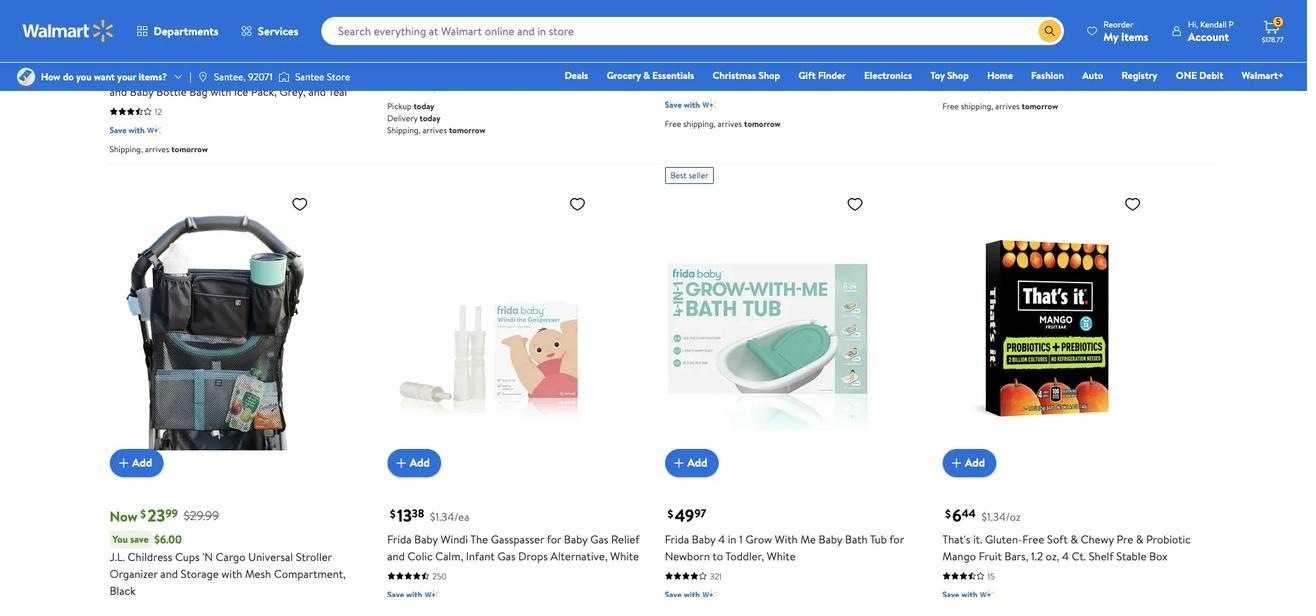 Task type: describe. For each thing, give the bounding box(es) containing it.
save with for wings,
[[387, 81, 422, 93]]

organic
[[446, 41, 485, 56]]

'n
[[202, 549, 213, 564]]

cotton
[[488, 41, 523, 56]]

padded
[[943, 41, 979, 56]]

travel inside j.l. childress wheelie car seat travel bag and carrier with wheels, black
[[816, 41, 845, 57]]

reorder
[[1104, 18, 1134, 30]]

kendall
[[1201, 18, 1227, 30]]

fashion link
[[1025, 68, 1071, 83]]

add to cart image for that's it. gluten-free soft & chewy pre & probiotic mango fruit bars, 1.2 oz, 4 ct. shelf stable box image
[[948, 454, 965, 471]]

walmart plus image for the honey pot company, herbal overnight pads with wings, organic cotton cover, 12 ct.
[[425, 80, 439, 94]]

pack,
[[251, 84, 277, 99]]

childress inside j.l. childress maxi cool 4 bottle cooler, breastmilk and baby bottle bag with ice pack, grey, and teal
[[128, 67, 172, 82]]

stroller
[[296, 549, 332, 564]]

to
[[713, 548, 723, 564]]

baby right me
[[819, 531, 843, 547]]

0 horizontal spatial 12
[[155, 105, 162, 117]]

free for disney baby by j.l. childress ultimate backpack padded car seat travel bag, black
[[943, 100, 959, 112]]

4 inside $ 6 44 $1.34/oz that's it. gluten-free soft & chewy pre & probiotic mango fruit bars, 1.2 oz, 4 ct. shelf stable box
[[1062, 548, 1069, 564]]

|
[[190, 70, 192, 84]]

save for the honey pot company, herbal overnight pads with wings, organic cotton cover, 12 ct.
[[387, 81, 404, 93]]

baby up alternative,
[[564, 531, 588, 547]]

the inside $ 13 38 $1.34/ea frida baby windi the gasspasser for baby gas relief and colic calm, infant gas drops alternative, white
[[471, 531, 488, 547]]

grocery
[[607, 68, 641, 82]]

how
[[41, 70, 60, 84]]

tub
[[870, 531, 887, 547]]

j.l. inside disney baby by j.l. childress ultimate backpack padded car seat travel bag, black
[[1018, 24, 1034, 39]]

white inside frida baby 4 in 1 grow with me baby bath tub for newborn to toddler, white
[[767, 548, 796, 564]]

electronics link
[[858, 68, 919, 83]]

frida baby 4 in 1 grow with me baby bath tub for newborn to toddler, white
[[665, 531, 904, 564]]

the inside the honey pot company, herbal overnight pads with wings, organic cotton cover, 12 ct.
[[387, 24, 405, 39]]

$ for 6
[[946, 506, 951, 521]]

0 horizontal spatial walmart plus image
[[148, 123, 162, 137]]

Search search field
[[321, 17, 1064, 45]]

with inside the honey pot company, herbal overnight pads with wings, organic cotton cover, 12 ct.
[[387, 41, 408, 56]]

and inside j.l. childress wheelie car seat travel bag and carrier with wheels, black
[[869, 41, 886, 57]]

and left items?
[[110, 84, 127, 99]]

baby up the colic
[[414, 531, 438, 547]]

toddler,
[[726, 548, 764, 564]]

today right delivery
[[420, 112, 441, 124]]

0 horizontal spatial &
[[644, 68, 650, 82]]

by
[[1005, 24, 1016, 39]]

disney baby by j.l. childress ultimate backpack padded car seat travel bag, black
[[943, 24, 1175, 56]]

home
[[987, 68, 1013, 82]]

walmart plus image for disney baby by j.l. childress ultimate backpack padded car seat travel bag, black
[[981, 80, 995, 94]]

bag inside j.l. childress wheelie car seat travel bag and carrier with wheels, black
[[847, 41, 866, 57]]

storage
[[181, 566, 219, 581]]

bath
[[845, 531, 868, 547]]

bag,
[[1057, 41, 1078, 56]]

pickup
[[387, 100, 412, 112]]

black inside you save $6.00 j.l. childress cups 'n cargo universal stroller organizer and storage with mesh compartment, black
[[110, 583, 136, 597]]

universal
[[248, 549, 293, 564]]

alternative,
[[551, 548, 608, 564]]

with inside j.l. childress wheelie car seat travel bag and carrier with wheels, black
[[702, 58, 723, 74]]

gluten-
[[985, 531, 1023, 547]]

save for from
[[130, 24, 149, 38]]

add for that's it. gluten-free soft & chewy pre & probiotic mango fruit bars, 1.2 oz, 4 ct. shelf stable box image
[[965, 455, 985, 470]]

for inside $ 13 38 $1.34/ea frida baby windi the gasspasser for baby gas relief and colic calm, infant gas drops alternative, white
[[547, 531, 561, 547]]

add for frida baby windi the gasspasser for baby gas relief and colic calm, infant gas drops alternative, white image
[[410, 455, 430, 470]]

add button for frida baby windi the gasspasser for baby gas relief and colic calm, infant gas drops alternative, white image
[[387, 449, 441, 477]]

save for childress
[[130, 532, 149, 546]]

santee store
[[295, 70, 350, 84]]

walmart image
[[23, 20, 114, 42]]

gasspasser
[[491, 531, 544, 547]]

and inside $ 13 38 $1.34/ea frida baby windi the gasspasser for baby gas relief and colic calm, infant gas drops alternative, white
[[387, 548, 405, 564]]

add to favorites list, j.l. childress cups 'n cargo universal stroller organizer and storage with mesh compartment, black image
[[291, 195, 308, 213]]

deals
[[565, 68, 588, 82]]

ct.
[[1072, 548, 1086, 564]]

search icon image
[[1045, 25, 1056, 37]]

shipping, for carrier
[[684, 117, 716, 129]]

97
[[695, 505, 707, 521]]

me
[[801, 531, 816, 547]]

321
[[710, 570, 722, 582]]

items
[[1122, 29, 1149, 44]]

gift finder
[[799, 68, 846, 82]]

1 vertical spatial gas
[[498, 548, 516, 564]]

childress inside j.l. childress wheelie car seat travel bag and carrier with wheels, black
[[683, 41, 728, 57]]

cool
[[201, 67, 222, 82]]

0 vertical spatial gas
[[591, 531, 609, 547]]

baby inside disney baby by j.l. childress ultimate backpack padded car seat travel bag, black
[[978, 24, 1002, 39]]

today right pickup
[[414, 100, 435, 112]]

now
[[110, 506, 138, 525]]

frida inside frida baby 4 in 1 grow with me baby bath tub for newborn to toddler, white
[[665, 531, 689, 547]]

shipping, for car
[[961, 100, 994, 112]]

4 inside frida baby 4 in 1 grow with me baby bath tub for newborn to toddler, white
[[718, 531, 725, 547]]

bag inside j.l. childress maxi cool 4 bottle cooler, breastmilk and baby bottle bag with ice pack, grey, and teal
[[189, 84, 208, 99]]

6
[[953, 503, 962, 527]]

calm,
[[435, 548, 463, 564]]

shop for christmas shop
[[759, 68, 780, 82]]

account
[[1188, 29, 1229, 44]]

save with for carrier
[[665, 98, 700, 110]]

how do you want your items?
[[41, 70, 167, 84]]

it.
[[974, 531, 983, 547]]

honey
[[408, 24, 440, 39]]

options
[[110, 41, 144, 55]]

now $ 23 99 $29.99
[[110, 503, 219, 527]]

debit
[[1200, 68, 1224, 82]]

seller
[[689, 169, 709, 181]]

black inside disney baby by j.l. childress ultimate backpack padded car seat travel bag, black
[[1081, 41, 1107, 56]]

13
[[397, 503, 412, 527]]

probiotic
[[1147, 531, 1191, 547]]

drops
[[519, 548, 548, 564]]

santee
[[295, 70, 325, 84]]

$ for 49
[[668, 506, 673, 521]]

$178.77
[[1262, 35, 1284, 44]]

shipping, inside pickup today delivery today shipping, arrives tomorrow
[[387, 124, 421, 136]]

auto
[[1083, 68, 1104, 82]]

seat inside j.l. childress wheelie car seat travel bag and carrier with wheels, black
[[792, 41, 814, 57]]

free shipping, arrives tomorrow for with
[[665, 117, 781, 129]]

add to favorites list, that's it. gluten-free soft & chewy pre & probiotic mango fruit bars, 1.2 oz, 4 ct. shelf stable box image
[[1125, 195, 1142, 213]]

for inside frida baby 4 in 1 grow with me baby bath tub for newborn to toddler, white
[[890, 531, 904, 547]]

compartment,
[[274, 566, 346, 581]]

p
[[1229, 18, 1234, 30]]

shelf
[[1089, 548, 1114, 564]]

$ for 13
[[390, 506, 396, 521]]

baby inside j.l. childress maxi cool 4 bottle cooler, breastmilk and baby bottle bag with ice pack, grey, and teal
[[130, 84, 154, 99]]

j.l. inside you save $6.00 j.l. childress cups 'n cargo universal stroller organizer and storage with mesh compartment, black
[[110, 549, 125, 564]]

shipping, arrives tomorrow
[[110, 143, 208, 155]]

445
[[432, 62, 447, 74]]

free for j.l. childress wheelie car seat travel bag and carrier with wheels, black
[[665, 117, 682, 129]]

my
[[1104, 29, 1119, 44]]

with up shipping, arrives tomorrow
[[129, 124, 145, 136]]

grey,
[[280, 84, 306, 99]]

backpack
[[1129, 24, 1175, 39]]

bars,
[[1005, 548, 1029, 564]]

maxi
[[175, 67, 198, 82]]

grow
[[746, 531, 772, 547]]

tomorrow inside pickup today delivery today shipping, arrives tomorrow
[[449, 124, 486, 136]]

auto link
[[1076, 68, 1110, 83]]

services
[[258, 23, 299, 39]]

save up shipping, arrives tomorrow
[[110, 124, 127, 136]]

company,
[[462, 24, 511, 39]]

santee,
[[214, 70, 246, 84]]

$ inside the now $ 23 99 $29.99
[[140, 506, 146, 521]]

with up pickup
[[406, 81, 422, 93]]

cover,
[[525, 41, 557, 56]]

5
[[1277, 16, 1281, 28]]

home link
[[981, 68, 1020, 83]]

grocery & essentials
[[607, 68, 695, 82]]

add to cart image for frida baby 4 in 1 grow with me baby bath tub for newborn to toddler, white image
[[671, 454, 688, 471]]

add button for that's it. gluten-free soft & chewy pre & probiotic mango fruit bars, 1.2 oz, 4 ct. shelf stable box image
[[943, 449, 997, 477]]

seat inside disney baby by j.l. childress ultimate backpack padded car seat travel bag, black
[[1002, 41, 1023, 56]]

stable
[[1117, 548, 1147, 564]]

j.l. inside j.l. childress wheelie car seat travel bag and carrier with wheels, black
[[665, 41, 680, 57]]

overnight
[[549, 24, 599, 39]]

chewy
[[1081, 531, 1114, 547]]



Task type: locate. For each thing, give the bounding box(es) containing it.
2 horizontal spatial 4
[[1062, 548, 1069, 564]]

1 add to cart image from the left
[[393, 454, 410, 471]]

add up the 23
[[132, 455, 152, 470]]

with
[[387, 41, 408, 56], [702, 58, 723, 74], [406, 81, 422, 93], [962, 81, 978, 93], [211, 84, 231, 99], [684, 98, 700, 110], [129, 124, 145, 136], [222, 566, 242, 581]]

seat down "by"
[[1002, 41, 1023, 56]]

christmas shop
[[713, 68, 780, 82]]

1 horizontal spatial shop
[[947, 68, 969, 82]]

1 vertical spatial free shipping, arrives tomorrow
[[665, 117, 781, 129]]

2 horizontal spatial free
[[1023, 531, 1045, 547]]

walmart plus image for frida baby windi the gasspasser for baby gas relief and colic calm, infant gas drops alternative, white
[[425, 588, 439, 597]]

add to cart image up 13
[[393, 454, 410, 471]]

save with up pickup
[[387, 81, 422, 93]]

$17.59
[[202, 41, 227, 55]]

 image right 92071
[[278, 70, 290, 84]]

walmart plus image for frida baby 4 in 1 grow with me baby bath tub for newborn to toddler, white
[[703, 588, 717, 597]]

arrives inside pickup today delivery today shipping, arrives tomorrow
[[423, 124, 447, 136]]

add to favorites list, frida baby 4 in 1 grow with me baby bath tub for newborn to toddler, white image
[[847, 195, 864, 213]]

black
[[1081, 41, 1107, 56], [767, 58, 793, 74], [110, 583, 136, 597]]

walmart+ link
[[1236, 68, 1291, 83]]

ct
[[481, 1, 491, 17]]

infant
[[466, 548, 495, 564]]

shop
[[759, 68, 780, 82], [947, 68, 969, 82]]

3 add button from the left
[[665, 449, 719, 477]]

0 vertical spatial the
[[387, 24, 405, 39]]

1 horizontal spatial the
[[471, 531, 488, 547]]

0 horizontal spatial for
[[547, 531, 561, 547]]

santee, 92071
[[214, 70, 273, 84]]

add for j.l. childress cups 'n cargo universal stroller organizer and storage with mesh compartment, black image
[[132, 455, 152, 470]]

organizer
[[110, 566, 158, 581]]

frida inside $ 13 38 $1.34/ea frida baby windi the gasspasser for baby gas relief and colic calm, infant gas drops alternative, white
[[387, 531, 412, 547]]

0 horizontal spatial add to cart image
[[115, 454, 132, 471]]

1 $ from the left
[[140, 506, 146, 521]]

childress up organizer
[[128, 549, 172, 564]]

& right grocery
[[644, 68, 650, 82]]

2 save from the top
[[130, 532, 149, 546]]

add to cart image up 44
[[948, 454, 965, 471]]

2 horizontal spatial black
[[1081, 41, 1107, 56]]

free down toy shop link
[[943, 100, 959, 112]]

0 vertical spatial 1
[[988, 62, 991, 74]]

car inside j.l. childress wheelie car seat travel bag and carrier with wheels, black
[[772, 41, 790, 57]]

0 vertical spatial save
[[130, 24, 149, 38]]

99
[[165, 505, 178, 521]]

with down cargo
[[222, 566, 242, 581]]

bag up electronics link
[[847, 41, 866, 57]]

save up the 'options'
[[130, 24, 149, 38]]

services button
[[230, 14, 310, 48]]

1 add from the left
[[132, 455, 152, 470]]

$6.00
[[154, 531, 182, 547]]

wings,
[[411, 41, 443, 56]]

1 vertical spatial bag
[[189, 84, 208, 99]]

1 horizontal spatial add to cart image
[[671, 454, 688, 471]]

0 vertical spatial shipping,
[[387, 124, 421, 136]]

0 vertical spatial you
[[112, 24, 128, 38]]

shop inside christmas shop link
[[759, 68, 780, 82]]

4
[[224, 67, 231, 82], [718, 531, 725, 547], [1062, 548, 1069, 564]]

you for j.l.
[[112, 532, 128, 546]]

gas left relief
[[591, 531, 609, 547]]

add button up 38
[[387, 449, 441, 477]]

reorder my items
[[1104, 18, 1149, 44]]

walmart plus image down 321
[[703, 588, 717, 597]]

cargo
[[216, 549, 246, 564]]

deals link
[[559, 68, 595, 83]]

2 add to cart image from the left
[[671, 454, 688, 471]]

1 horizontal spatial gas
[[591, 531, 609, 547]]

1 vertical spatial save
[[130, 532, 149, 546]]

electronics
[[865, 68, 912, 82]]

save with up shipping, arrives tomorrow
[[110, 124, 145, 136]]

and left teal
[[309, 84, 326, 99]]

best seller
[[671, 169, 709, 181]]

walmart plus image up shipping, arrives tomorrow
[[148, 123, 162, 137]]

ice
[[234, 84, 248, 99]]

breastmilk
[[305, 67, 357, 82]]

frida
[[387, 531, 412, 547], [665, 531, 689, 547]]

save with down essentials
[[665, 98, 700, 110]]

1 horizontal spatial 4
[[718, 531, 725, 547]]

items?
[[139, 70, 167, 84]]

add to cart image
[[115, 454, 132, 471], [671, 454, 688, 471]]

$1.34/oz
[[982, 509, 1021, 524]]

3 $ from the left
[[668, 506, 673, 521]]

seat up gift
[[792, 41, 814, 57]]

0 horizontal spatial gas
[[498, 548, 516, 564]]

the up infant
[[471, 531, 488, 547]]

free up 1.2
[[1023, 531, 1045, 547]]

save down now
[[130, 532, 149, 546]]

hi, kendall p account
[[1188, 18, 1234, 44]]

4 left in
[[718, 531, 725, 547]]

for right the tub
[[890, 531, 904, 547]]

seat
[[1002, 41, 1023, 56], [792, 41, 814, 57]]

shop down wheelie
[[759, 68, 780, 82]]

1 horizontal spatial free
[[943, 100, 959, 112]]

ct.
[[572, 41, 585, 56]]

1 horizontal spatial frida
[[665, 531, 689, 547]]

0 horizontal spatial car
[[772, 41, 790, 57]]

and inside you save $6.00 j.l. childress cups 'n cargo universal stroller organizer and storage with mesh compartment, black
[[160, 566, 178, 581]]

1 vertical spatial bottle
[[156, 84, 187, 99]]

1 vertical spatial shipping,
[[110, 143, 143, 155]]

& right pre
[[1136, 531, 1144, 547]]

0 horizontal spatial shipping,
[[110, 143, 143, 155]]

free down essentials
[[665, 117, 682, 129]]

add to cart image
[[393, 454, 410, 471], [948, 454, 965, 471]]

0 horizontal spatial travel
[[816, 41, 845, 57]]

add button up now
[[110, 449, 164, 477]]

add button up 97
[[665, 449, 719, 477]]

4 right oz,
[[1062, 548, 1069, 564]]

windi
[[441, 531, 468, 547]]

1 vertical spatial walmart plus image
[[981, 588, 995, 597]]

2 add to cart image from the left
[[948, 454, 965, 471]]

with left wings,
[[387, 41, 408, 56]]

save down padded
[[943, 81, 960, 93]]

0 horizontal spatial black
[[110, 583, 136, 597]]

free shipping, arrives tomorrow down 91
[[665, 117, 781, 129]]

the left honey
[[387, 24, 405, 39]]

1 horizontal spatial white
[[767, 548, 796, 564]]

$ left 13
[[390, 506, 396, 521]]

0 horizontal spatial 4
[[224, 67, 231, 82]]

fruit
[[979, 548, 1002, 564]]

add button for frida baby 4 in 1 grow with me baby bath tub for newborn to toddler, white image
[[665, 449, 719, 477]]

1 shop from the left
[[759, 68, 780, 82]]

1 horizontal spatial black
[[767, 58, 793, 74]]

1 right in
[[739, 531, 743, 547]]

1 vertical spatial black
[[767, 58, 793, 74]]

walmart plus image
[[425, 80, 439, 94], [981, 80, 995, 94], [703, 98, 717, 112], [425, 588, 439, 597], [703, 588, 717, 597]]

oz,
[[1046, 548, 1060, 564]]

0 horizontal spatial bottle
[[156, 84, 187, 99]]

free shipping, arrives tomorrow down the home link
[[943, 100, 1059, 112]]

1 add button from the left
[[110, 449, 164, 477]]

12 down items?
[[155, 105, 162, 117]]

walmart plus image down 91
[[703, 98, 717, 112]]

free inside $ 6 44 $1.34/oz that's it. gluten-free soft & chewy pre & probiotic mango fruit bars, 1.2 oz, 4 ct. shelf stable box
[[1023, 531, 1045, 547]]

92071
[[248, 70, 273, 84]]

4 $ from the left
[[946, 506, 951, 521]]

$ inside $ 6 44 $1.34/oz that's it. gluten-free soft & chewy pre & probiotic mango fruit bars, 1.2 oz, 4 ct. shelf stable box
[[946, 506, 951, 521]]

1 vertical spatial 12
[[155, 105, 162, 117]]

frida baby 4 in 1 grow with me baby bath tub for newborn to toddler, white image
[[665, 189, 869, 466]]

1 vertical spatial shipping,
[[684, 117, 716, 129]]

1 vertical spatial you
[[112, 532, 128, 546]]

gas down the gasspasser
[[498, 548, 516, 564]]

1 horizontal spatial bag
[[847, 41, 866, 57]]

1.2
[[1031, 548, 1043, 564]]

departments
[[154, 23, 219, 39]]

you inside you save $5.71 options from $9.28 – $17.59
[[112, 24, 128, 38]]

0 horizontal spatial frida
[[387, 531, 412, 547]]

black inside j.l. childress wheelie car seat travel bag and carrier with wheels, black
[[767, 58, 793, 74]]

essentials
[[653, 68, 695, 82]]

you save $5.71 options from $9.28 – $17.59
[[110, 24, 227, 55]]

0 vertical spatial shipping,
[[961, 100, 994, 112]]

shop right the 'toy'
[[947, 68, 969, 82]]

fashion
[[1032, 68, 1064, 82]]

ultimate
[[1084, 24, 1126, 39]]

2 vertical spatial free
[[1023, 531, 1045, 547]]

toy shop
[[931, 68, 969, 82]]

j.l. down the 'options'
[[110, 67, 125, 82]]

white down relief
[[610, 548, 639, 564]]

$ 6 44 $1.34/oz that's it. gluten-free soft & chewy pre & probiotic mango fruit bars, 1.2 oz, 4 ct. shelf stable box
[[943, 503, 1191, 564]]

walmart plus image down 15
[[981, 588, 995, 597]]

walmart plus image for j.l. childress wheelie car seat travel bag and carrier with wheels, black
[[703, 98, 717, 112]]

add button for j.l. childress cups 'n cargo universal stroller organizer and storage with mesh compartment, black image
[[110, 449, 164, 477]]

23
[[148, 503, 165, 527]]

travel up finder
[[816, 41, 845, 57]]

0 vertical spatial walmart plus image
[[148, 123, 162, 137]]

registry link
[[1116, 68, 1164, 83]]

 image
[[17, 68, 35, 86], [278, 70, 290, 84]]

$ left 6
[[946, 506, 951, 521]]

and down cups
[[160, 566, 178, 581]]

2 add from the left
[[410, 455, 430, 470]]

car inside disney baby by j.l. childress ultimate backpack padded car seat travel bag, black
[[982, 41, 999, 56]]

save for disney baby by j.l. childress ultimate backpack padded car seat travel bag, black
[[943, 81, 960, 93]]

2 add button from the left
[[387, 449, 441, 477]]

walmart plus image down 250
[[425, 588, 439, 597]]

you down now
[[112, 532, 128, 546]]

black down ultimate
[[1081, 41, 1107, 56]]

with left the home link
[[962, 81, 978, 93]]

that's it. gluten-free soft & chewy pre & probiotic mango fruit bars, 1.2 oz, 4 ct. shelf stable box image
[[943, 189, 1147, 466]]

4 add button from the left
[[943, 449, 997, 477]]

white inside $ 13 38 $1.34/ea frida baby windi the gasspasser for baby gas relief and colic calm, infant gas drops alternative, white
[[610, 548, 639, 564]]

car right wheelie
[[772, 41, 790, 57]]

cooler,
[[267, 67, 303, 82]]

bag down maxi
[[189, 84, 208, 99]]

disney
[[943, 24, 976, 39]]

0 horizontal spatial free shipping, arrives tomorrow
[[665, 117, 781, 129]]

$ inside $ 13 38 $1.34/ea frida baby windi the gasspasser for baby gas relief and colic calm, infant gas drops alternative, white
[[390, 506, 396, 521]]

pads
[[602, 24, 625, 39]]

1 horizontal spatial &
[[1071, 531, 1078, 547]]

you for options
[[112, 24, 128, 38]]

black left gift
[[767, 58, 793, 74]]

save
[[130, 24, 149, 38], [130, 532, 149, 546]]

save up pickup
[[387, 81, 404, 93]]

0 vertical spatial bag
[[847, 41, 866, 57]]

$69.83/100
[[425, 1, 478, 17]]

add to cart image for frida baby windi the gasspasser for baby gas relief and colic calm, infant gas drops alternative, white image
[[393, 454, 410, 471]]

shop for toy shop
[[947, 68, 969, 82]]

$ left 49
[[668, 506, 673, 521]]

add for frida baby 4 in 1 grow with me baby bath tub for newborn to toddler, white image
[[688, 455, 708, 470]]

free shipping, arrives tomorrow for seat
[[943, 100, 1059, 112]]

$29.99
[[184, 507, 219, 525]]

2 for from the left
[[890, 531, 904, 547]]

frida down 13
[[387, 531, 412, 547]]

and up electronics at the top right
[[869, 41, 886, 57]]

1 horizontal spatial car
[[982, 41, 999, 56]]

hi,
[[1188, 18, 1199, 30]]

pickup today delivery today shipping, arrives tomorrow
[[387, 100, 486, 136]]

baby right want
[[130, 84, 154, 99]]

wheelie
[[731, 41, 770, 57]]

christmas shop link
[[707, 68, 787, 83]]

want
[[94, 70, 115, 84]]

0 horizontal spatial  image
[[17, 68, 35, 86]]

1 horizontal spatial for
[[890, 531, 904, 547]]

frida baby windi the gasspasser for baby gas relief and colic calm, infant gas drops alternative, white image
[[387, 189, 592, 466]]

save
[[387, 81, 404, 93], [943, 81, 960, 93], [665, 98, 682, 110], [110, 124, 127, 136]]

white down with
[[767, 548, 796, 564]]

1 horizontal spatial bottle
[[234, 67, 264, 82]]

$1.34/ea
[[430, 509, 470, 524]]

0 vertical spatial 4
[[224, 67, 231, 82]]

delivery
[[387, 112, 418, 124]]

$ inside $ 49 97
[[668, 506, 673, 521]]

1 horizontal spatial shipping,
[[387, 124, 421, 136]]

walmart plus image right toy shop link
[[981, 80, 995, 94]]

1 horizontal spatial shipping,
[[961, 100, 994, 112]]

save inside you save $6.00 j.l. childress cups 'n cargo universal stroller organizer and storage with mesh compartment, black
[[130, 532, 149, 546]]

2 horizontal spatial &
[[1136, 531, 1144, 547]]

black down organizer
[[110, 583, 136, 597]]

0 horizontal spatial shop
[[759, 68, 780, 82]]

you inside you save $6.00 j.l. childress cups 'n cargo universal stroller organizer and storage with mesh compartment, black
[[112, 532, 128, 546]]

4 inside j.l. childress maxi cool 4 bottle cooler, breastmilk and baby bottle bag with ice pack, grey, and teal
[[224, 67, 231, 82]]

 image
[[197, 71, 209, 82]]

12 inside the honey pot company, herbal overnight pads with wings, organic cotton cover, 12 ct.
[[560, 41, 570, 56]]

j.l. childress cups 'n cargo universal stroller organizer and storage with mesh compartment, black image
[[110, 189, 314, 466]]

for up drops
[[547, 531, 561, 547]]

0 horizontal spatial bag
[[189, 84, 208, 99]]

carrier
[[665, 58, 700, 74]]

1 horizontal spatial free shipping, arrives tomorrow
[[943, 100, 1059, 112]]

add to cart image up 49
[[671, 454, 688, 471]]

1 vertical spatial 4
[[718, 531, 725, 547]]

in
[[728, 531, 737, 547]]

childress inside disney baby by j.l. childress ultimate backpack padded car seat travel bag, black
[[1036, 24, 1081, 39]]

1 save from the top
[[130, 24, 149, 38]]

save down essentials
[[665, 98, 682, 110]]

with down essentials
[[684, 98, 700, 110]]

$5.71
[[154, 24, 179, 39]]

save for j.l. childress wheelie car seat travel bag and carrier with wheels, black
[[665, 98, 682, 110]]

childress up carrier
[[683, 41, 728, 57]]

add to favorites list, frida baby windi the gasspasser for baby gas relief and colic calm, infant gas drops alternative, white image
[[569, 195, 586, 213]]

2 shop from the left
[[947, 68, 969, 82]]

1 white from the left
[[610, 548, 639, 564]]

do
[[63, 70, 74, 84]]

bottle up 'ice'
[[234, 67, 264, 82]]

childress up bag,
[[1036, 24, 1081, 39]]

travel down the search icon
[[1026, 41, 1054, 56]]

1 horizontal spatial travel
[[1026, 41, 1054, 56]]

$ 13 38 $1.34/ea frida baby windi the gasspasser for baby gas relief and colic calm, infant gas drops alternative, white
[[387, 503, 640, 564]]

2 vertical spatial 4
[[1062, 548, 1069, 564]]

j.l. inside j.l. childress maxi cool 4 bottle cooler, breastmilk and baby bottle bag with ice pack, grey, and teal
[[110, 67, 125, 82]]

save inside you save $5.71 options from $9.28 – $17.59
[[130, 24, 149, 38]]

add up 38
[[410, 455, 430, 470]]

1 vertical spatial 1
[[739, 531, 743, 547]]

save with for car
[[943, 81, 978, 93]]

2 frida from the left
[[665, 531, 689, 547]]

add to cart image for j.l. childress cups 'n cargo universal stroller organizer and storage with mesh compartment, black image
[[115, 454, 132, 471]]

1 add to cart image from the left
[[115, 454, 132, 471]]

and left the colic
[[387, 548, 405, 564]]

relief
[[611, 531, 640, 547]]

herbal
[[514, 24, 547, 39]]

frida up the "newborn"
[[665, 531, 689, 547]]

0 horizontal spatial white
[[610, 548, 639, 564]]

1 frida from the left
[[387, 531, 412, 547]]

you save $6.00 j.l. childress cups 'n cargo universal stroller organizer and storage with mesh compartment, black
[[110, 531, 346, 597]]

baby left "by"
[[978, 24, 1002, 39]]

save with down padded
[[943, 81, 978, 93]]

and
[[869, 41, 886, 57], [110, 84, 127, 99], [309, 84, 326, 99], [387, 548, 405, 564], [160, 566, 178, 581]]

bottle down maxi
[[156, 84, 187, 99]]

4 right cool
[[224, 67, 231, 82]]

departments button
[[125, 14, 230, 48]]

1 inside frida baby 4 in 1 grow with me baby bath tub for newborn to toddler, white
[[739, 531, 743, 547]]

with inside j.l. childress maxi cool 4 bottle cooler, breastmilk and baby bottle bag with ice pack, grey, and teal
[[211, 84, 231, 99]]

shipping,
[[961, 100, 994, 112], [684, 117, 716, 129]]

 image for how do you want your items?
[[17, 68, 35, 86]]

car up home
[[982, 41, 999, 56]]

1 horizontal spatial seat
[[1002, 41, 1023, 56]]

j.l.
[[1018, 24, 1034, 39], [665, 41, 680, 57], [110, 67, 125, 82], [110, 549, 125, 564]]

with inside you save $6.00 j.l. childress cups 'n cargo universal stroller organizer and storage with mesh compartment, black
[[222, 566, 242, 581]]

you up the 'options'
[[112, 24, 128, 38]]

44
[[962, 505, 976, 521]]

1 horizontal spatial walmart plus image
[[981, 588, 995, 597]]

your
[[117, 70, 136, 84]]

0 horizontal spatial seat
[[792, 41, 814, 57]]

1 horizontal spatial 12
[[560, 41, 570, 56]]

1 horizontal spatial add to cart image
[[948, 454, 965, 471]]

1 you from the top
[[112, 24, 128, 38]]

1 vertical spatial the
[[471, 531, 488, 547]]

0 vertical spatial 12
[[560, 41, 570, 56]]

shop inside toy shop link
[[947, 68, 969, 82]]

 image for santee store
[[278, 70, 290, 84]]

Walmart Site-Wide search field
[[321, 17, 1064, 45]]

0 horizontal spatial the
[[387, 24, 405, 39]]

1 horizontal spatial 1
[[988, 62, 991, 74]]

0 horizontal spatial 1
[[739, 531, 743, 547]]

2 white from the left
[[767, 548, 796, 564]]

walmart plus image down 445
[[425, 80, 439, 94]]

0 vertical spatial free shipping, arrives tomorrow
[[943, 100, 1059, 112]]

0 horizontal spatial shipping,
[[684, 117, 716, 129]]

3 add from the left
[[688, 455, 708, 470]]

add up 44
[[965, 455, 985, 470]]

2 $ from the left
[[390, 506, 396, 521]]

1 horizontal spatial  image
[[278, 70, 290, 84]]

baby up to
[[692, 531, 716, 547]]

baby
[[978, 24, 1002, 39], [130, 84, 154, 99], [414, 531, 438, 547], [564, 531, 588, 547], [692, 531, 716, 547], [819, 531, 843, 547]]

shipping, down home
[[961, 100, 994, 112]]

box
[[1150, 548, 1168, 564]]

the honey pot company, herbal overnight pads with wings, organic cotton cover, 12 ct.
[[387, 24, 625, 56]]

12
[[560, 41, 570, 56], [155, 105, 162, 117]]

 image left how
[[17, 68, 35, 86]]

0 vertical spatial free
[[943, 100, 959, 112]]

bag
[[847, 41, 866, 57], [189, 84, 208, 99]]

add up 97
[[688, 455, 708, 470]]

2 vertical spatial black
[[110, 583, 136, 597]]

4 add from the left
[[965, 455, 985, 470]]

j.l. right "by"
[[1018, 24, 1034, 39]]

0 horizontal spatial add to cart image
[[393, 454, 410, 471]]

& right soft
[[1071, 531, 1078, 547]]

the
[[387, 24, 405, 39], [471, 531, 488, 547]]

j.l. up organizer
[[110, 549, 125, 564]]

1 right toy shop
[[988, 62, 991, 74]]

childress inside you save $6.00 j.l. childress cups 'n cargo universal stroller organizer and storage with mesh compartment, black
[[128, 549, 172, 564]]

1 vertical spatial free
[[665, 117, 682, 129]]

walmart plus image
[[148, 123, 162, 137], [981, 588, 995, 597]]

add to cart image up now
[[115, 454, 132, 471]]

0 vertical spatial black
[[1081, 41, 1107, 56]]

add
[[132, 455, 152, 470], [410, 455, 430, 470], [688, 455, 708, 470], [965, 455, 985, 470]]

0 vertical spatial bottle
[[234, 67, 264, 82]]

travel inside disney baby by j.l. childress ultimate backpack padded car seat travel bag, black
[[1026, 41, 1054, 56]]

2 you from the top
[[112, 532, 128, 546]]

with up 91
[[702, 58, 723, 74]]

1 for from the left
[[547, 531, 561, 547]]

$ left the 23
[[140, 506, 146, 521]]

0 horizontal spatial free
[[665, 117, 682, 129]]



Task type: vqa. For each thing, say whether or not it's contained in the screenshot.
today
yes



